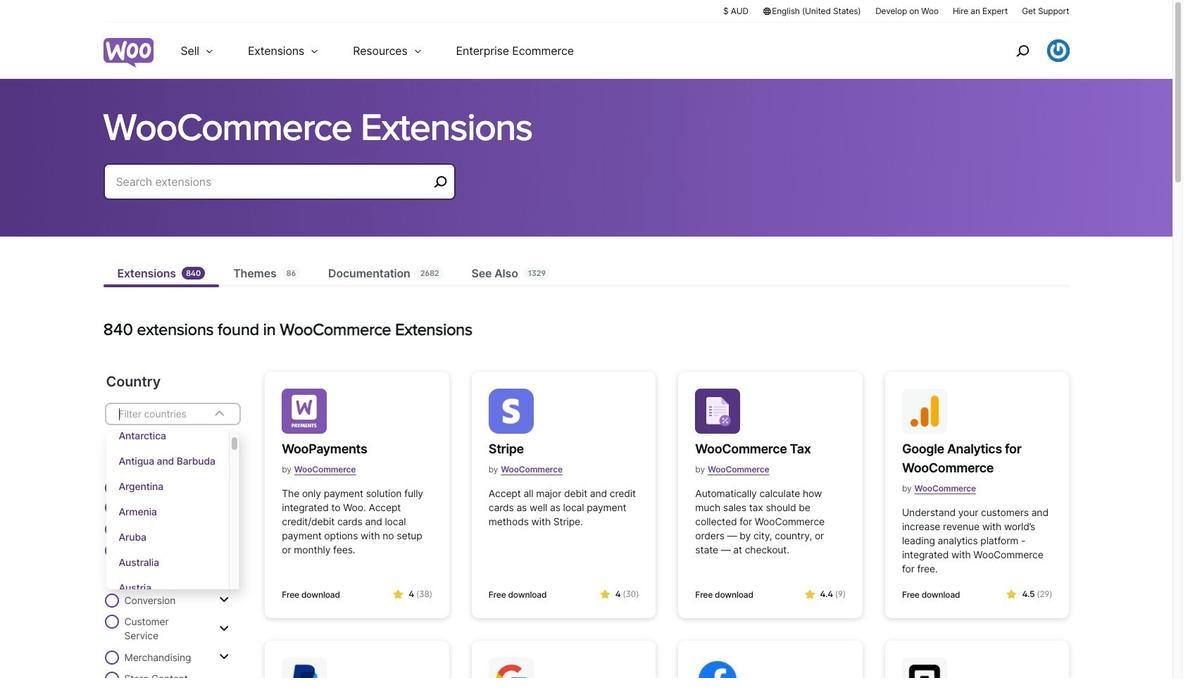 Task type: locate. For each thing, give the bounding box(es) containing it.
1 vertical spatial show subcategories image
[[219, 652, 229, 663]]

open account menu image
[[1047, 39, 1070, 62]]

2 show subcategories image from the top
[[219, 652, 229, 663]]

0 vertical spatial show subcategories image
[[219, 523, 229, 535]]

2 option from the top
[[106, 449, 229, 474]]

list box
[[106, 423, 240, 601]]

0 vertical spatial show subcategories image
[[219, 623, 229, 634]]

1 show subcategories image from the top
[[219, 623, 229, 634]]

1 vertical spatial show subcategories image
[[219, 559, 229, 570]]

Search extensions search field
[[116, 172, 429, 192]]

2 vertical spatial show subcategories image
[[219, 595, 229, 606]]

option
[[106, 423, 229, 449], [106, 449, 229, 474], [106, 474, 229, 499], [106, 499, 229, 525], [106, 525, 229, 550], [106, 550, 229, 576], [106, 576, 229, 601]]

1 show subcategories image from the top
[[219, 523, 229, 535]]

Filter countries field
[[105, 403, 241, 601], [117, 405, 202, 423]]

service navigation menu element
[[986, 28, 1070, 74]]

show subcategories image
[[219, 623, 229, 634], [219, 652, 229, 663]]

angle down image
[[212, 406, 228, 423]]

show subcategories image
[[219, 523, 229, 535], [219, 559, 229, 570], [219, 595, 229, 606]]

None search field
[[103, 163, 455, 217]]

1 option from the top
[[106, 423, 229, 449]]

3 option from the top
[[106, 474, 229, 499]]

2 show subcategories image from the top
[[219, 559, 229, 570]]



Task type: describe. For each thing, give the bounding box(es) containing it.
5 option from the top
[[106, 525, 229, 550]]

3 show subcategories image from the top
[[219, 595, 229, 606]]

6 option from the top
[[106, 550, 229, 576]]

4 option from the top
[[106, 499, 229, 525]]

search image
[[1011, 39, 1034, 62]]

7 option from the top
[[106, 576, 229, 601]]



Task type: vqa. For each thing, say whether or not it's contained in the screenshot.
100%
no



